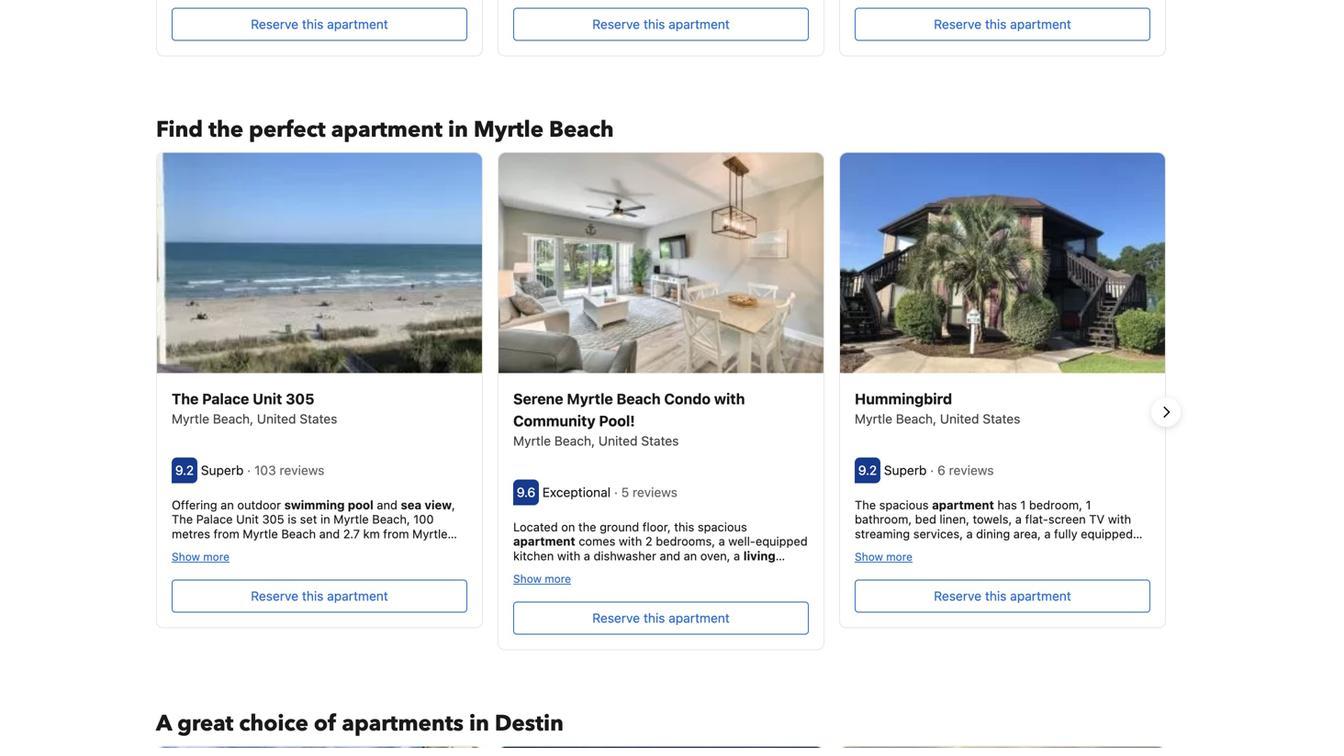 Task type: describe. For each thing, give the bounding box(es) containing it.
metres
[[172, 527, 210, 541]]

linen,
[[940, 513, 970, 526]]

this inside hummingbird section
[[985, 589, 1007, 604]]

for inside . for added privacy, the accommodation features a private entrance.
[[667, 578, 685, 591]]

. for added privacy, the accommodation features a private entrance.
[[513, 578, 791, 606]]

accommodation inside . guests can enjoy a meal on an outdoor dining area while overlooking the inner courtyard views. for added privacy, the accommodation features a private entrance.
[[922, 584, 1012, 598]]

myrtle inside the palace unit 305 myrtle beach, united states
[[172, 411, 209, 427]]

superb for palace
[[201, 463, 244, 478]]

2 free from the left
[[427, 556, 449, 569]]

from 103 reviews element
[[247, 463, 328, 478]]

parking
[[358, 556, 400, 569]]

united inside 'hummingbird myrtle beach, united states'
[[940, 411, 979, 427]]

can
[[855, 556, 875, 569]]

bathroom,
[[855, 513, 912, 526]]

reserve this apartment link inside hummingbird section
[[855, 580, 1151, 613]]

the palace unit 305 section
[[156, 152, 483, 628]]

show for the palace unit 305
[[172, 550, 200, 563]]

linen
[[759, 563, 786, 577]]

show for serene myrtle beach condo with community pool!
[[513, 572, 542, 585]]

the inside hummingbird section
[[855, 498, 876, 512]]

oven,
[[701, 549, 731, 563]]

9.6
[[517, 485, 536, 500]]

hummingbird
[[855, 390, 952, 408]]

streaming
[[855, 527, 910, 541]]

next image
[[1155, 401, 1177, 423]]

beachfront
[[301, 541, 362, 555]]

living
[[744, 549, 776, 563]]

reviews for 305
[[280, 463, 325, 478]]

scored 9.2 element for myrtle
[[855, 458, 881, 484]]

bedrooms,
[[656, 535, 715, 548]]

find
[[156, 115, 203, 145]]

comes with 2 bedrooms, a well-equipped kitchen with a dishwasher and an oven, a
[[513, 535, 808, 563]]

meal
[[921, 556, 948, 569]]

offers
[[416, 541, 449, 555]]

. inside and a .
[[202, 584, 206, 598]]

the inside , the palace unit 305 is set in myrtle beach, 100 metres from myrtle beach and 2.7 km from myrtle beach boardwalk. this beachfront property offers access to a
[[172, 513, 193, 526]]

access
[[172, 556, 210, 569]]

103
[[254, 463, 276, 478]]

the down overlooking
[[901, 584, 919, 598]]

and down oven,
[[711, 563, 732, 577]]

living room
[[513, 549, 776, 577]]

entrance. inside . guests can enjoy a meal on an outdoor dining area while overlooking the inner courtyard views. for added privacy, the accommodation features a private entrance.
[[855, 599, 908, 612]]

more for hummingbird
[[886, 550, 913, 563]]

condo
[[664, 390, 711, 408]]

dining inside . guests can enjoy a meal on an outdoor dining area while overlooking the inner courtyard views. for added privacy, the accommodation features a private entrance.
[[1032, 556, 1066, 569]]

choice
[[239, 709, 308, 739]]

privacy, inside . for added privacy, the accommodation features a private entrance.
[[727, 578, 769, 591]]

9.2 superb 6 reviews
[[859, 463, 998, 478]]

and inside the comes with 2 bedrooms, a well-equipped kitchen with a dishwasher and an oven, a
[[660, 549, 681, 563]]

hummingbird section
[[839, 152, 1166, 628]]

the spacious apartment
[[855, 498, 994, 512]]

this inside the palace unit 305 "section"
[[302, 589, 324, 604]]

added inside . for added privacy, the accommodation features a private entrance.
[[688, 578, 723, 591]]

305 inside the palace unit 305 myrtle beach, united states
[[286, 390, 314, 408]]

in inside , the palace unit 305 is set in myrtle beach, 100 metres from myrtle beach and 2.7 km from myrtle beach boardwalk. this beachfront property offers access to a
[[320, 513, 330, 526]]

, for the palace unit 305
[[452, 498, 455, 512]]

are
[[789, 563, 807, 577]]

1 from from the left
[[214, 527, 239, 541]]

show more for the palace unit 305
[[172, 550, 230, 563]]

show more button for the palace unit 305
[[172, 550, 230, 563]]

show more button for serene myrtle beach condo with community pool!
[[513, 572, 571, 585]]

outdoor inside the palace unit 305 "section"
[[237, 498, 281, 512]]

, the palace unit 305 is set in myrtle beach, 100 metres from myrtle beach and 2.7 km from myrtle beach boardwalk. this beachfront property offers access to a
[[172, 498, 455, 569]]

apartment inside the palace unit 305 "section"
[[327, 589, 388, 604]]

private inside , free private parking and free wifi. the aparthotel has a
[[317, 556, 355, 569]]

myrtle inside 'hummingbird myrtle beach, united states'
[[855, 411, 893, 427]]

, and a flat-screen tv. towels and bed linen are featured in the
[[513, 563, 807, 591]]

dining inside the has 1 bedroom, 1 bathroom, bed linen, towels, a flat-screen tv with streaming services, a dining area, a fully equipped kitchen, and a terrace with
[[976, 527, 1010, 541]]

ground
[[600, 520, 639, 534]]

reviews for condo
[[633, 485, 678, 500]]

an inside . guests can enjoy a meal on an outdoor dining area while overlooking the inner courtyard views. for added privacy, the accommodation features a private entrance.
[[968, 556, 981, 569]]

tv
[[1089, 513, 1105, 526]]

well-
[[729, 535, 756, 548]]

more for the palace unit 305
[[203, 550, 230, 563]]

area
[[1069, 556, 1093, 569]]

states inside 'hummingbird myrtle beach, united states'
[[983, 411, 1021, 427]]

area,
[[1014, 527, 1041, 541]]

the inside . for added privacy, the accommodation features a private entrance.
[[773, 578, 791, 591]]

kitchen
[[513, 549, 554, 563]]

terrace
[[936, 541, 976, 555]]

rated superb element for palace
[[201, 463, 247, 478]]

features inside . guests can enjoy a meal on an outdoor dining area while overlooking the inner courtyard views. for added privacy, the accommodation features a private entrance.
[[1015, 584, 1061, 598]]

set
[[300, 513, 317, 526]]

overlooking
[[855, 570, 919, 584]]

a inside , free private parking and free wifi. the aparthotel has a
[[310, 570, 317, 584]]

beach, inside the palace unit 305 myrtle beach, united states
[[213, 411, 254, 427]]

screen inside the has 1 bedroom, 1 bathroom, bed linen, towels, a flat-screen tv with streaming services, a dining area, a fully equipped kitchen, and a terrace with
[[1049, 513, 1086, 526]]

of
[[314, 709, 336, 739]]

100
[[414, 513, 434, 526]]

added inside . guests can enjoy a meal on an outdoor dining area while overlooking the inner courtyard views. for added privacy, the accommodation features a private entrance.
[[1092, 570, 1127, 584]]

private inside . for added privacy, the accommodation features a private entrance.
[[665, 592, 703, 606]]

9.2 for myrtle
[[859, 463, 877, 478]]

reserve inside serene myrtle beach condo with community pool! section
[[593, 611, 640, 626]]

with right tv
[[1108, 513, 1131, 526]]

1 free from the left
[[291, 556, 314, 569]]

. for for
[[660, 578, 663, 591]]

the inside the palace unit 305 myrtle beach, united states
[[172, 390, 199, 408]]

a
[[156, 709, 172, 739]]

bedroom,
[[1029, 498, 1083, 512]]

room
[[513, 563, 544, 577]]

community
[[513, 412, 596, 430]]

, for serene myrtle beach condo with community pool!
[[544, 563, 548, 577]]

show more for hummingbird
[[855, 550, 913, 563]]

beach, inside 'hummingbird myrtle beach, united states'
[[896, 411, 937, 427]]

in inside , and a flat-screen tv. towels and bed linen are featured in the
[[563, 578, 573, 591]]

exceptional
[[543, 485, 611, 500]]

has inside , free private parking and free wifi. the aparthotel has a
[[287, 570, 307, 584]]

dishwasher
[[594, 549, 657, 563]]

features inside . for added privacy, the accommodation features a private entrance.
[[606, 592, 651, 606]]

apartment inside located on the ground floor, this spacious apartment
[[513, 535, 576, 548]]

. for guests
[[1085, 541, 1088, 555]]

guests
[[1091, 541, 1130, 555]]

has 1 bedroom, 1 bathroom, bed linen, towels, a flat-screen tv with streaming services, a dining area, a fully equipped kitchen, and a terrace with
[[855, 498, 1133, 555]]

on inside located on the ground floor, this spacious apartment
[[561, 520, 575, 534]]

states inside the "serene myrtle beach condo with community pool! myrtle beach, united states"
[[641, 434, 679, 449]]

wifi.
[[172, 570, 199, 584]]

the inside , free private parking and free wifi. the aparthotel has a
[[202, 570, 224, 584]]

reserve this apartment inside the palace unit 305 "section"
[[251, 589, 388, 604]]

to
[[214, 556, 225, 569]]

reserve inside the palace unit 305 "section"
[[251, 589, 299, 604]]

2.7
[[343, 527, 360, 541]]

serene myrtle beach condo with community pool! link
[[513, 388, 809, 432]]

towels,
[[973, 513, 1012, 526]]

2 1 from the left
[[1086, 498, 1091, 512]]

and inside , the palace unit 305 is set in myrtle beach, 100 metres from myrtle beach and 2.7 km from myrtle beach boardwalk. this beachfront property offers access to a
[[319, 527, 340, 541]]

property
[[365, 541, 413, 555]]

with down towels,
[[979, 541, 1003, 555]]

outdoor inside . guests can enjoy a meal on an outdoor dining area while overlooking the inner courtyard views. for added privacy, the accommodation features a private entrance.
[[985, 556, 1029, 569]]

courtyard
[[975, 570, 1029, 584]]

while
[[1097, 556, 1125, 569]]

view
[[425, 498, 452, 512]]

services,
[[914, 527, 963, 541]]

scored 9.2 element for palace
[[172, 458, 197, 484]]

unit inside , the palace unit 305 is set in myrtle beach, 100 metres from myrtle beach and 2.7 km from myrtle beach boardwalk. this beachfront property offers access to a
[[236, 513, 259, 526]]

2
[[646, 535, 653, 548]]

rated exceptional element
[[543, 485, 614, 500]]

a inside and a .
[[415, 570, 421, 584]]

hummingbird image
[[840, 153, 1165, 373]]

equipped inside the comes with 2 bedrooms, a well-equipped kitchen with a dishwasher and an oven, a
[[756, 535, 808, 548]]



Task type: locate. For each thing, give the bounding box(es) containing it.
1 horizontal spatial superb
[[884, 463, 927, 478]]

scored 9.6 element
[[513, 480, 539, 506]]

serene myrtle beach condo with community pool! image
[[499, 153, 824, 373]]

0 horizontal spatial added
[[688, 578, 723, 591]]

1 horizontal spatial an
[[684, 549, 697, 563]]

0 horizontal spatial 1
[[1021, 498, 1026, 512]]

0 vertical spatial outdoor
[[237, 498, 281, 512]]

for
[[1070, 570, 1088, 584], [667, 578, 685, 591]]

and inside , free private parking and free wifi. the aparthotel has a
[[403, 556, 424, 569]]

united
[[257, 411, 296, 427], [940, 411, 979, 427], [599, 434, 638, 449]]

0 horizontal spatial free
[[291, 556, 314, 569]]

1 horizontal spatial ,
[[452, 498, 455, 512]]

reviews right 6
[[949, 463, 994, 478]]

2 horizontal spatial private
[[1074, 584, 1112, 598]]

this inside located on the ground floor, this spacious apartment
[[674, 520, 695, 534]]

beach, up km
[[372, 513, 410, 526]]

a great choice of apartments in destin
[[156, 709, 564, 739]]

0 horizontal spatial show
[[172, 550, 200, 563]]

pool!
[[599, 412, 635, 430]]

hummingbird link
[[855, 388, 1151, 410]]

5
[[621, 485, 629, 500]]

, inside , and a flat-screen tv. towels and bed linen are featured in the
[[544, 563, 548, 577]]

accommodation
[[922, 584, 1012, 598], [513, 592, 603, 606]]

beach, inside the "serene myrtle beach condo with community pool! myrtle beach, united states"
[[555, 434, 595, 449]]

0 horizontal spatial from
[[214, 527, 239, 541]]

great
[[177, 709, 234, 739]]

0 horizontal spatial ,
[[285, 556, 288, 569]]

the up comes
[[579, 520, 597, 534]]

spacious inside hummingbird section
[[879, 498, 929, 512]]

0 vertical spatial bed
[[915, 513, 937, 526]]

superb
[[201, 463, 244, 478], [884, 463, 927, 478]]

1 vertical spatial has
[[287, 570, 307, 584]]

accommodation down inner
[[922, 584, 1012, 598]]

screen
[[1049, 513, 1086, 526], [608, 563, 645, 577]]

flat- down comes
[[585, 563, 608, 577]]

palace inside , the palace unit 305 is set in myrtle beach, 100 metres from myrtle beach and 2.7 km from myrtle beach boardwalk. this beachfront property offers access to a
[[196, 513, 233, 526]]

1 horizontal spatial added
[[1092, 570, 1127, 584]]

1 horizontal spatial 305
[[286, 390, 314, 408]]

bed down living at the bottom
[[735, 563, 756, 577]]

1 vertical spatial spacious
[[698, 520, 747, 534]]

show inside serene myrtle beach condo with community pool! section
[[513, 572, 542, 585]]

2 scored 9.2 element from the left
[[855, 458, 881, 484]]

scored 9.2 element
[[172, 458, 197, 484], [855, 458, 881, 484]]

screen down 'dishwasher'
[[608, 563, 645, 577]]

on inside . guests can enjoy a meal on an outdoor dining area while overlooking the inner courtyard views. for added privacy, the accommodation features a private entrance.
[[951, 556, 965, 569]]

this
[[274, 541, 298, 555]]

an inside the palace unit 305 "section"
[[221, 498, 234, 512]]

. down access
[[202, 584, 206, 598]]

0 horizontal spatial private
[[317, 556, 355, 569]]

on
[[561, 520, 575, 534], [951, 556, 965, 569]]

flat- up area,
[[1025, 513, 1049, 526]]

unit up 103
[[253, 390, 282, 408]]

0 horizontal spatial states
[[300, 411, 337, 427]]

located
[[513, 520, 558, 534]]

more inside the palace unit 305 "section"
[[203, 550, 230, 563]]

privacy, inside . guests can enjoy a meal on an outdoor dining area while overlooking the inner courtyard views. for added privacy, the accommodation features a private entrance.
[[855, 584, 898, 598]]

the
[[209, 115, 243, 145], [579, 520, 597, 534], [923, 570, 941, 584], [576, 578, 594, 591], [773, 578, 791, 591], [901, 584, 919, 598]]

2 9.2 from the left
[[859, 463, 877, 478]]

1 horizontal spatial united
[[599, 434, 638, 449]]

show more button for hummingbird
[[855, 550, 913, 563]]

enjoy
[[878, 556, 908, 569]]

show more button down the metres
[[172, 550, 230, 563]]

0 horizontal spatial privacy,
[[727, 578, 769, 591]]

with
[[714, 390, 745, 408], [1108, 513, 1131, 526], [619, 535, 642, 548], [979, 541, 1003, 555], [557, 549, 581, 563]]

1 horizontal spatial for
[[1070, 570, 1088, 584]]

bed inside the has 1 bedroom, 1 bathroom, bed linen, towels, a flat-screen tv with streaming services, a dining area, a fully equipped kitchen, and a terrace with
[[915, 513, 937, 526]]

2 superb from the left
[[884, 463, 927, 478]]

1 vertical spatial screen
[[608, 563, 645, 577]]

entrance.
[[706, 592, 759, 606], [855, 599, 908, 612]]

scored 9.2 element up bathroom,
[[855, 458, 881, 484]]

outdoor
[[237, 498, 281, 512], [985, 556, 1029, 569]]

more inside hummingbird section
[[886, 550, 913, 563]]

added
[[1092, 570, 1127, 584], [688, 578, 723, 591]]

features
[[1015, 584, 1061, 598], [606, 592, 651, 606]]

free down this
[[291, 556, 314, 569]]

superb inside the palace unit 305 "section"
[[201, 463, 244, 478]]

1 horizontal spatial outdoor
[[985, 556, 1029, 569]]

1 vertical spatial unit
[[236, 513, 259, 526]]

1 horizontal spatial equipped
[[1081, 527, 1133, 541]]

privacy, down overlooking
[[855, 584, 898, 598]]

305 up from 103 reviews element
[[286, 390, 314, 408]]

reserve inside hummingbird section
[[934, 589, 982, 604]]

9.2 up offering
[[175, 463, 194, 478]]

reviews inside serene myrtle beach condo with community pool! section
[[633, 485, 678, 500]]

dining down towels,
[[976, 527, 1010, 541]]

from up 'property'
[[383, 527, 409, 541]]

1 vertical spatial bed
[[735, 563, 756, 577]]

the inside , and a flat-screen tv. towels and bed linen are featured in the
[[576, 578, 594, 591]]

0 horizontal spatial spacious
[[698, 520, 747, 534]]

the down the meal
[[923, 570, 941, 584]]

reviews for united
[[949, 463, 994, 478]]

a inside , and a flat-screen tv. towels and bed linen are featured in the
[[575, 563, 581, 577]]

1 vertical spatial on
[[951, 556, 965, 569]]

united down pool!
[[599, 434, 638, 449]]

and down offers
[[403, 556, 424, 569]]

show more for serene myrtle beach condo with community pool!
[[513, 572, 571, 585]]

1 horizontal spatial entrance.
[[855, 599, 908, 612]]

added down the towels
[[688, 578, 723, 591]]

1 vertical spatial palace
[[196, 513, 233, 526]]

0 vertical spatial screen
[[1049, 513, 1086, 526]]

the palace unit 305 link
[[172, 388, 467, 410]]

on up inner
[[951, 556, 965, 569]]

for inside . guests can enjoy a meal on an outdoor dining area while overlooking the inner courtyard views. for added privacy, the accommodation features a private entrance.
[[1070, 570, 1088, 584]]

1 horizontal spatial rated superb element
[[884, 463, 931, 478]]

bed inside , and a flat-screen tv. towels and bed linen are featured in the
[[735, 563, 756, 577]]

screen up fully
[[1049, 513, 1086, 526]]

9.2 inside hummingbird section
[[859, 463, 877, 478]]

palace up 9.2 superb 103 reviews
[[202, 390, 249, 408]]

and up featured
[[551, 563, 572, 577]]

1 vertical spatial outdoor
[[985, 556, 1029, 569]]

0 horizontal spatial dining
[[976, 527, 1010, 541]]

private down beachfront
[[317, 556, 355, 569]]

reviews up the offering an outdoor swimming pool and sea view
[[280, 463, 325, 478]]

, right sea
[[452, 498, 455, 512]]

from up boardwalk.
[[214, 527, 239, 541]]

show more button down the kitchen
[[513, 572, 571, 585]]

0 horizontal spatial .
[[202, 584, 206, 598]]

entrance. inside . for added privacy, the accommodation features a private entrance.
[[706, 592, 759, 606]]

1 horizontal spatial show
[[513, 572, 542, 585]]

0 vertical spatial has
[[998, 498, 1017, 512]]

1 horizontal spatial accommodation
[[922, 584, 1012, 598]]

1 horizontal spatial scored 9.2 element
[[855, 458, 881, 484]]

with right "condo"
[[714, 390, 745, 408]]

states down the palace unit 305 link at the left of the page
[[300, 411, 337, 427]]

0 horizontal spatial entrance.
[[706, 592, 759, 606]]

more right room
[[545, 572, 571, 585]]

superb left 6
[[884, 463, 927, 478]]

0 horizontal spatial for
[[667, 578, 685, 591]]

spacious up bathroom,
[[879, 498, 929, 512]]

1 horizontal spatial dining
[[1032, 556, 1066, 569]]

features down , and a flat-screen tv. towels and bed linen are featured in the
[[606, 592, 651, 606]]

and up enjoy
[[902, 541, 923, 555]]

unit up boardwalk.
[[236, 513, 259, 526]]

hummingbird myrtle beach, united states
[[855, 390, 1021, 427]]

0 vertical spatial unit
[[253, 390, 282, 408]]

sea
[[401, 498, 422, 512]]

show inside the palace unit 305 "section"
[[172, 550, 200, 563]]

apartment
[[327, 17, 388, 32], [669, 17, 730, 32], [1010, 17, 1072, 32], [331, 115, 443, 145], [932, 498, 994, 512], [513, 535, 576, 548], [327, 589, 388, 604], [1010, 589, 1072, 604], [669, 611, 730, 626]]

the palace unit 305 image
[[157, 153, 482, 373]]

. up area at the bottom of the page
[[1085, 541, 1088, 555]]

9.2
[[175, 463, 194, 478], [859, 463, 877, 478]]

accommodation down featured
[[513, 592, 603, 606]]

palace inside the palace unit 305 myrtle beach, united states
[[202, 390, 249, 408]]

rated superb element
[[201, 463, 247, 478], [884, 463, 931, 478]]

find the perfect apartment in myrtle beach
[[156, 115, 614, 145]]

has up towels,
[[998, 498, 1017, 512]]

show more down the metres
[[172, 550, 230, 563]]

for down area at the bottom of the page
[[1070, 570, 1088, 584]]

2 from from the left
[[383, 527, 409, 541]]

flat- inside the has 1 bedroom, 1 bathroom, bed linen, towels, a flat-screen tv with streaming services, a dining area, a fully equipped kitchen, and a terrace with
[[1025, 513, 1049, 526]]

1 scored 9.2 element from the left
[[172, 458, 197, 484]]

. down tv.
[[660, 578, 663, 591]]

0 horizontal spatial bed
[[735, 563, 756, 577]]

more for serene myrtle beach condo with community pool!
[[545, 572, 571, 585]]

. guests can enjoy a meal on an outdoor dining area while overlooking the inner courtyard views. for added privacy, the accommodation features a private entrance.
[[855, 541, 1130, 612]]

show down streaming
[[855, 550, 883, 563]]

entrance. down overlooking
[[855, 599, 908, 612]]

show more inside hummingbird section
[[855, 550, 913, 563]]

pool
[[348, 498, 374, 512]]

1 1 from the left
[[1021, 498, 1026, 512]]

1 superb from the left
[[201, 463, 244, 478]]

1 horizontal spatial flat-
[[1025, 513, 1049, 526]]

beach inside the "serene myrtle beach condo with community pool! myrtle beach, united states"
[[617, 390, 661, 408]]

1 horizontal spatial features
[[1015, 584, 1061, 598]]

show more button
[[172, 550, 230, 563], [855, 550, 913, 563], [513, 572, 571, 585]]

0 horizontal spatial 9.2
[[175, 463, 194, 478]]

, up featured
[[544, 563, 548, 577]]

1 horizontal spatial screen
[[1049, 513, 1086, 526]]

1
[[1021, 498, 1026, 512], [1086, 498, 1091, 512]]

united inside the "serene myrtle beach condo with community pool! myrtle beach, united states"
[[599, 434, 638, 449]]

private down area at the bottom of the page
[[1074, 584, 1112, 598]]

9.2 for palace
[[175, 463, 194, 478]]

9.2 superb 103 reviews
[[175, 463, 328, 478]]

and down 'parking'
[[391, 570, 412, 584]]

an
[[221, 498, 234, 512], [684, 549, 697, 563], [968, 556, 981, 569]]

1 horizontal spatial has
[[998, 498, 1017, 512]]

.
[[1085, 541, 1088, 555], [660, 578, 663, 591], [202, 584, 206, 598]]

offering an outdoor swimming pool and sea view
[[172, 498, 452, 512]]

for down the towels
[[667, 578, 685, 591]]

2 horizontal spatial .
[[1085, 541, 1088, 555]]

1 horizontal spatial 1
[[1086, 498, 1091, 512]]

inner
[[944, 570, 972, 584]]

united down hummingbird 'link'
[[940, 411, 979, 427]]

and inside the has 1 bedroom, 1 bathroom, bed linen, towels, a flat-screen tv with streaming services, a dining area, a fully equipped kitchen, and a terrace with
[[902, 541, 923, 555]]

9.2 up bathroom,
[[859, 463, 877, 478]]

show more inside serene myrtle beach condo with community pool! section
[[513, 572, 571, 585]]

equipped up guests on the bottom of the page
[[1081, 527, 1133, 541]]

privacy, down the linen on the right bottom of page
[[727, 578, 769, 591]]

2 horizontal spatial united
[[940, 411, 979, 427]]

6
[[938, 463, 946, 478]]

an right offering
[[221, 498, 234, 512]]

9.6 exceptional 5 reviews
[[517, 485, 681, 500]]

flat- inside , and a flat-screen tv. towels and bed linen are featured in the
[[585, 563, 608, 577]]

with inside the "serene myrtle beach condo with community pool! myrtle beach, united states"
[[714, 390, 745, 408]]

states down hummingbird 'link'
[[983, 411, 1021, 427]]

unit inside the palace unit 305 myrtle beach, united states
[[253, 390, 282, 408]]

and inside and a .
[[391, 570, 412, 584]]

0 vertical spatial on
[[561, 520, 575, 534]]

0 horizontal spatial screen
[[608, 563, 645, 577]]

towels
[[670, 563, 708, 577]]

a inside . for added privacy, the accommodation features a private entrance.
[[655, 592, 661, 606]]

show more button up overlooking
[[855, 550, 913, 563]]

reserve this apartment inside serene myrtle beach condo with community pool! section
[[593, 611, 730, 626]]

0 horizontal spatial rated superb element
[[201, 463, 247, 478]]

rated superb element for myrtle
[[884, 463, 931, 478]]

305
[[286, 390, 314, 408], [262, 513, 284, 526]]

comes
[[579, 535, 616, 548]]

2 horizontal spatial states
[[983, 411, 1021, 427]]

equipped up living at the bottom
[[756, 535, 808, 548]]

and up tv.
[[660, 549, 681, 563]]

spacious inside located on the ground floor, this spacious apartment
[[698, 520, 747, 534]]

show more
[[172, 550, 230, 563], [855, 550, 913, 563], [513, 572, 571, 585]]

0 vertical spatial 305
[[286, 390, 314, 408]]

has inside the has 1 bedroom, 1 bathroom, bed linen, towels, a flat-screen tv with streaming services, a dining area, a fully equipped kitchen, and a terrace with
[[998, 498, 1017, 512]]

superb inside hummingbird section
[[884, 463, 927, 478]]

accommodation inside . for added privacy, the accommodation features a private entrance.
[[513, 592, 603, 606]]

an inside the comes with 2 bedrooms, a well-equipped kitchen with a dishwasher and an oven, a
[[684, 549, 697, 563]]

1 horizontal spatial show more
[[513, 572, 571, 585]]

and up beachfront
[[319, 527, 340, 541]]

show more inside the palace unit 305 "section"
[[172, 550, 230, 563]]

features down the 'views.'
[[1015, 584, 1061, 598]]

, inside , the palace unit 305 is set in myrtle beach, 100 metres from myrtle beach and 2.7 km from myrtle beach boardwalk. this beachfront property offers access to a
[[452, 498, 455, 512]]

show more up overlooking
[[855, 550, 913, 563]]

1 horizontal spatial spacious
[[879, 498, 929, 512]]

featured
[[513, 578, 560, 591]]

tv.
[[649, 563, 666, 577]]

the down the linen on the right bottom of page
[[773, 578, 791, 591]]

. inside . for added privacy, the accommodation features a private entrance.
[[660, 578, 663, 591]]

show down the kitchen
[[513, 572, 542, 585]]

swimming
[[284, 498, 345, 512]]

in
[[448, 115, 468, 145], [320, 513, 330, 526], [563, 578, 573, 591], [469, 709, 489, 739]]

a inside , the palace unit 305 is set in myrtle beach, 100 metres from myrtle beach and 2.7 km from myrtle beach boardwalk. this beachfront property offers access to a
[[228, 556, 235, 569]]

show
[[172, 550, 200, 563], [855, 550, 883, 563], [513, 572, 542, 585]]

1 horizontal spatial 9.2
[[859, 463, 877, 478]]

1 rated superb element from the left
[[201, 463, 247, 478]]

1 9.2 from the left
[[175, 463, 194, 478]]

reviews right 5
[[633, 485, 678, 500]]

beach, down hummingbird
[[896, 411, 937, 427]]

2 horizontal spatial reviews
[[949, 463, 994, 478]]

more inside serene myrtle beach condo with community pool! section
[[545, 572, 571, 585]]

0 vertical spatial dining
[[976, 527, 1010, 541]]

more up overlooking
[[886, 550, 913, 563]]

1 horizontal spatial bed
[[915, 513, 937, 526]]

beach, up 9.2 superb 103 reviews
[[213, 411, 254, 427]]

from 6 reviews element
[[931, 463, 998, 478]]

1 up area,
[[1021, 498, 1026, 512]]

outdoor up courtyard
[[985, 556, 1029, 569]]

1 horizontal spatial free
[[427, 556, 449, 569]]

serene
[[513, 390, 563, 408]]

the down comes
[[576, 578, 594, 591]]

2 rated superb element from the left
[[884, 463, 931, 478]]

bed down the spacious apartment
[[915, 513, 937, 526]]

0 vertical spatial spacious
[[879, 498, 929, 512]]

boardwalk.
[[210, 541, 271, 555]]

1 horizontal spatial states
[[641, 434, 679, 449]]

located on the ground floor, this spacious apartment
[[513, 520, 747, 548]]

the inside located on the ground floor, this spacious apartment
[[579, 520, 597, 534]]

2 horizontal spatial show
[[855, 550, 883, 563]]

1 vertical spatial 305
[[262, 513, 284, 526]]

fully
[[1054, 527, 1078, 541]]

views.
[[1032, 570, 1067, 584]]

, inside , free private parking and free wifi. the aparthotel has a
[[285, 556, 288, 569]]

0 horizontal spatial an
[[221, 498, 234, 512]]

0 horizontal spatial scored 9.2 element
[[172, 458, 197, 484]]

2 horizontal spatial an
[[968, 556, 981, 569]]

a
[[1016, 513, 1022, 526], [967, 527, 973, 541], [1045, 527, 1051, 541], [719, 535, 725, 548], [926, 541, 933, 555], [584, 549, 590, 563], [734, 549, 740, 563], [228, 556, 235, 569], [911, 556, 918, 569], [575, 563, 581, 577], [310, 570, 317, 584], [415, 570, 421, 584], [1064, 584, 1070, 598], [655, 592, 661, 606]]

scored 9.2 element up offering
[[172, 458, 197, 484]]

show for hummingbird
[[855, 550, 883, 563]]

0 horizontal spatial united
[[257, 411, 296, 427]]

1 up tv
[[1086, 498, 1091, 512]]

privacy,
[[727, 578, 769, 591], [855, 584, 898, 598]]

the right find
[[209, 115, 243, 145]]

1 horizontal spatial from
[[383, 527, 409, 541]]

1 horizontal spatial on
[[951, 556, 965, 569]]

beach, inside , the palace unit 305 is set in myrtle beach, 100 metres from myrtle beach and 2.7 km from myrtle beach boardwalk. this beachfront property offers access to a
[[372, 513, 410, 526]]

equipped
[[1081, 527, 1133, 541], [756, 535, 808, 548]]

states inside the palace unit 305 myrtle beach, united states
[[300, 411, 337, 427]]

offering
[[172, 498, 217, 512]]

kitchen,
[[855, 541, 899, 555]]

equipped inside the has 1 bedroom, 1 bathroom, bed linen, towels, a flat-screen tv with streaming services, a dining area, a fully equipped kitchen, and a terrace with
[[1081, 527, 1133, 541]]

united down the palace unit 305 link at the left of the page
[[257, 411, 296, 427]]

. inside . guests can enjoy a meal on an outdoor dining area while overlooking the inner courtyard views. for added privacy, the accommodation features a private entrance.
[[1085, 541, 1088, 555]]

1 vertical spatial flat-
[[585, 563, 608, 577]]

with up 'dishwasher'
[[619, 535, 642, 548]]

1 horizontal spatial private
[[665, 592, 703, 606]]

and
[[377, 498, 398, 512], [319, 527, 340, 541], [902, 541, 923, 555], [660, 549, 681, 563], [403, 556, 424, 569], [551, 563, 572, 577], [711, 563, 732, 577], [391, 570, 412, 584]]

from 5 reviews element
[[614, 485, 681, 500]]

0 horizontal spatial outdoor
[[237, 498, 281, 512]]

305 inside , the palace unit 305 is set in myrtle beach, 100 metres from myrtle beach and 2.7 km from myrtle beach boardwalk. this beachfront property offers access to a
[[262, 513, 284, 526]]

free down offers
[[427, 556, 449, 569]]

destin
[[495, 709, 564, 739]]

dining up the 'views.'
[[1032, 556, 1066, 569]]

and a .
[[202, 570, 425, 598]]

show more button inside hummingbird section
[[855, 550, 913, 563]]

2 horizontal spatial show more button
[[855, 550, 913, 563]]

more down the metres
[[203, 550, 230, 563]]

0 horizontal spatial equipped
[[756, 535, 808, 548]]

serene myrtle beach condo with community pool! section
[[498, 152, 825, 651]]

0 horizontal spatial accommodation
[[513, 592, 603, 606]]

1 horizontal spatial privacy,
[[855, 584, 898, 598]]

private inside . guests can enjoy a meal on an outdoor dining area while overlooking the inner courtyard views. for added privacy, the accommodation features a private entrance.
[[1074, 584, 1112, 598]]

, free private parking and free wifi. the aparthotel has a
[[172, 556, 449, 584]]

more
[[203, 550, 230, 563], [886, 550, 913, 563], [545, 572, 571, 585]]

apartments
[[342, 709, 464, 739]]

superb left 103
[[201, 463, 244, 478]]

spacious up 'well-'
[[698, 520, 747, 534]]

0 horizontal spatial show more
[[172, 550, 230, 563]]

beach, down community
[[555, 434, 595, 449]]

km
[[363, 527, 380, 541]]

2 horizontal spatial show more
[[855, 550, 913, 563]]

states
[[300, 411, 337, 427], [983, 411, 1021, 427], [641, 434, 679, 449]]

is
[[288, 513, 297, 526]]

0 horizontal spatial show more button
[[172, 550, 230, 563]]

0 vertical spatial palace
[[202, 390, 249, 408]]

1 horizontal spatial more
[[545, 572, 571, 585]]

show more button inside the palace unit 305 "section"
[[172, 550, 230, 563]]

has down this
[[287, 570, 307, 584]]

superb for myrtle
[[884, 463, 927, 478]]

property types region
[[141, 152, 1181, 673]]

rated superb element left 103
[[201, 463, 247, 478]]

the palace unit 305 myrtle beach, united states
[[172, 390, 337, 427]]

and left sea
[[377, 498, 398, 512]]

0 horizontal spatial has
[[287, 570, 307, 584]]

1 horizontal spatial show more button
[[513, 572, 571, 585]]

1 horizontal spatial reviews
[[633, 485, 678, 500]]

an up the towels
[[684, 549, 697, 563]]

0 horizontal spatial more
[[203, 550, 230, 563]]

perfect
[[249, 115, 326, 145]]

rated superb element left 6
[[884, 463, 931, 478]]

outdoor down 103
[[237, 498, 281, 512]]

flat-
[[1025, 513, 1049, 526], [585, 563, 608, 577]]

2 horizontal spatial ,
[[544, 563, 548, 577]]

305 left is
[[262, 513, 284, 526]]

0 horizontal spatial features
[[606, 592, 651, 606]]

added down while
[[1092, 570, 1127, 584]]

reserve this apartment inside hummingbird section
[[934, 589, 1072, 604]]

0 horizontal spatial 305
[[262, 513, 284, 526]]

show inside hummingbird section
[[855, 550, 883, 563]]

palace down offering
[[196, 513, 233, 526]]

reviews inside the palace unit 305 "section"
[[280, 463, 325, 478]]

screen inside , and a flat-screen tv. towels and bed linen are featured in the
[[608, 563, 645, 577]]

0 horizontal spatial flat-
[[585, 563, 608, 577]]

states down serene myrtle beach condo with community pool! link
[[641, 434, 679, 449]]

floor,
[[643, 520, 671, 534]]

an up inner
[[968, 556, 981, 569]]

0 horizontal spatial reviews
[[280, 463, 325, 478]]

united inside the palace unit 305 myrtle beach, united states
[[257, 411, 296, 427]]

0 horizontal spatial superb
[[201, 463, 244, 478]]

1 vertical spatial dining
[[1032, 556, 1066, 569]]

aparthotel
[[227, 570, 284, 584]]

with down comes
[[557, 549, 581, 563]]

0 horizontal spatial on
[[561, 520, 575, 534]]

0 vertical spatial flat-
[[1025, 513, 1049, 526]]

serene myrtle beach condo with community pool! myrtle beach, united states
[[513, 390, 745, 449]]

1 horizontal spatial .
[[660, 578, 663, 591]]



Task type: vqa. For each thing, say whether or not it's contained in the screenshot.
this within The Palace Unit 305 section
yes



